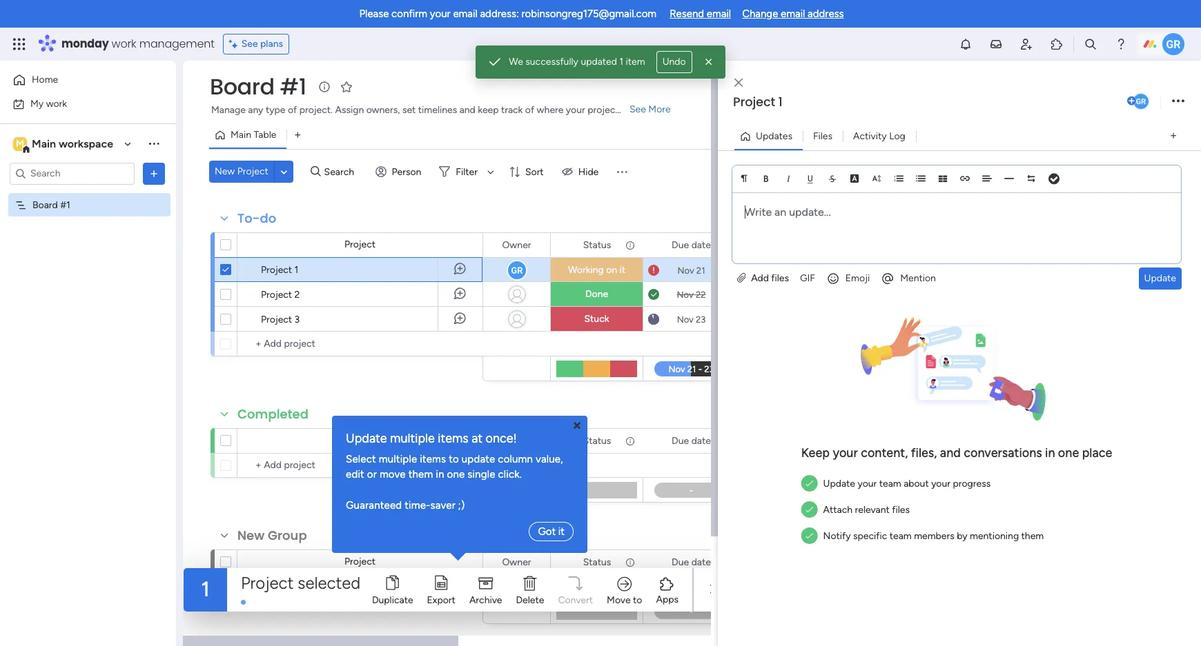 Task type: locate. For each thing, give the bounding box(es) containing it.
project 1 up 'project 2'
[[261, 264, 298, 276]]

1 vertical spatial due
[[672, 435, 689, 447]]

1 vertical spatial owner
[[502, 435, 531, 447]]

+ add project text field down '3'
[[244, 336, 389, 353]]

new group
[[237, 527, 307, 545]]

1 horizontal spatial main
[[231, 129, 251, 141]]

0 vertical spatial due date
[[672, 239, 711, 251]]

3 date from the top
[[691, 557, 711, 568]]

items for to
[[419, 453, 445, 466]]

Status field
[[580, 238, 615, 253], [580, 434, 615, 449], [580, 555, 615, 570]]

by
[[957, 531, 967, 543]]

main right workspace 'image'
[[32, 137, 56, 150]]

nov for nov 21
[[677, 265, 694, 276]]

them right mentioning
[[1021, 531, 1044, 543]]

0 vertical spatial items
[[437, 431, 468, 446]]

nov 23
[[677, 314, 706, 325]]

1
[[619, 56, 623, 68], [778, 93, 783, 110], [294, 264, 298, 276], [200, 578, 209, 603]]

greg robinson image right help image
[[1162, 33, 1184, 55]]

1 vertical spatial see
[[630, 104, 646, 115]]

status field for completed
[[580, 434, 615, 449]]

guaranteed time-saver ;)
[[345, 500, 464, 512]]

email for change email address
[[781, 8, 805, 20]]

work for my
[[46, 98, 67, 109]]

Search in workspace field
[[29, 166, 115, 182]]

items inside select multiple items to update column value, edit or move them in one single click.
[[419, 453, 445, 466]]

one left place
[[1058, 446, 1079, 461]]

multiple
[[389, 431, 434, 446], [378, 453, 416, 466]]

0 vertical spatial team
[[879, 478, 901, 490]]

2 vertical spatial update
[[823, 478, 855, 490]]

about
[[904, 478, 929, 490]]

0 horizontal spatial files
[[771, 272, 789, 284]]

v2 search image
[[311, 164, 321, 180]]

1 vertical spatial column information image
[[625, 436, 636, 447]]

project 3
[[261, 314, 300, 326]]

project
[[588, 104, 619, 116]]

option
[[0, 193, 176, 195]]

main workspace
[[32, 137, 113, 150]]

items down update multiple items at once!
[[419, 453, 445, 466]]

your up attach relevant files
[[858, 478, 877, 490]]

2 vertical spatial due date field
[[668, 555, 714, 570]]

work inside button
[[46, 98, 67, 109]]

team for members
[[890, 531, 912, 543]]

board up any
[[210, 71, 275, 102]]

of right track
[[525, 104, 534, 116]]

2 of from the left
[[525, 104, 534, 116]]

2 owner from the top
[[502, 435, 531, 447]]

1 horizontal spatial project 1
[[733, 93, 783, 110]]

date
[[691, 239, 711, 251], [691, 435, 711, 447], [691, 557, 711, 568]]

due date for new group
[[672, 557, 711, 568]]

+ add project text field down completed field
[[244, 458, 389, 474]]

1 horizontal spatial #1
[[280, 71, 306, 102]]

work right monday
[[112, 36, 136, 52]]

add files
[[749, 272, 789, 284]]

0 vertical spatial due date field
[[668, 238, 714, 253]]

alert containing we successfully updated 1 item
[[476, 46, 725, 79]]

delete
[[515, 595, 544, 606]]

update
[[1144, 272, 1176, 284], [345, 431, 386, 446], [823, 478, 855, 490]]

1 due date field from the top
[[668, 238, 714, 253]]

due date field for completed
[[668, 434, 714, 449]]

of right type
[[288, 104, 297, 116]]

filter
[[456, 166, 478, 178]]

3 due from the top
[[672, 557, 689, 568]]

robinsongreg175@gmail.com
[[521, 8, 657, 20]]

2 date from the top
[[691, 435, 711, 447]]

1 vertical spatial status
[[583, 435, 611, 447]]

New Group field
[[234, 527, 310, 545]]

0 vertical spatial greg robinson image
[[1162, 33, 1184, 55]]

workspace options image
[[147, 137, 161, 151]]

gif
[[800, 272, 815, 284]]

1 column information image from the top
[[625, 240, 636, 251]]

1 horizontal spatial one
[[1058, 446, 1079, 461]]

to inside select multiple items to update column value, edit or move them in one single click.
[[448, 453, 458, 466]]

0 horizontal spatial of
[[288, 104, 297, 116]]

0 horizontal spatial project 1
[[261, 264, 298, 276]]

0 horizontal spatial and
[[459, 104, 475, 116]]

1 horizontal spatial it
[[620, 264, 625, 276]]

1 vertical spatial one
[[446, 469, 464, 481]]

options image
[[1172, 92, 1184, 111]]

1 vertical spatial due date
[[672, 435, 711, 447]]

21
[[696, 265, 705, 276]]

close image
[[702, 55, 716, 69]]

status field for to-do
[[580, 238, 615, 253]]

link image
[[960, 174, 970, 183]]

new left group
[[237, 527, 265, 545]]

2 vertical spatial status field
[[580, 555, 615, 570]]

see plans button
[[223, 34, 289, 55]]

update your team about your progress
[[823, 478, 991, 490]]

0 horizontal spatial new
[[215, 166, 235, 177]]

see left "more"
[[630, 104, 646, 115]]

1 vertical spatial date
[[691, 435, 711, 447]]

1 owner from the top
[[502, 239, 531, 251]]

2 status field from the top
[[580, 434, 615, 449]]

team left about
[[879, 478, 901, 490]]

0 vertical spatial status field
[[580, 238, 615, 253]]

update inside button
[[1144, 272, 1176, 284]]

1 horizontal spatial board #1
[[210, 71, 306, 102]]

Project 1 field
[[730, 93, 1124, 111]]

see left "plans"
[[241, 38, 258, 50]]

1 horizontal spatial email
[[707, 8, 731, 20]]

them
[[408, 469, 432, 481], [1021, 531, 1044, 543]]

project inside field
[[733, 93, 775, 110]]

Completed field
[[234, 406, 312, 424]]

rtl ltr image
[[1026, 174, 1036, 183]]

0 vertical spatial see
[[241, 38, 258, 50]]

column information image
[[625, 240, 636, 251], [625, 436, 636, 447], [625, 557, 636, 568]]

progress
[[953, 478, 991, 490]]

main table button
[[209, 124, 287, 146]]

multiple inside select multiple items to update column value, edit or move them in one single click.
[[378, 453, 416, 466]]

files down "update your team about your progress"
[[892, 505, 910, 516]]

project 2
[[261, 289, 300, 301]]

0 vertical spatial update
[[1144, 272, 1176, 284]]

email left address:
[[453, 8, 477, 20]]

2 due date field from the top
[[668, 434, 714, 449]]

email for resend email
[[707, 8, 731, 20]]

it right on
[[620, 264, 625, 276]]

nov 22
[[677, 290, 706, 300]]

help image
[[1114, 37, 1128, 51]]

1 vertical spatial work
[[46, 98, 67, 109]]

project 1 inside field
[[733, 93, 783, 110]]

0 vertical spatial due
[[672, 239, 689, 251]]

new inside new group field
[[237, 527, 265, 545]]

more
[[648, 104, 671, 115]]

table
[[254, 129, 276, 141]]

3 due date field from the top
[[668, 555, 714, 570]]

3
[[294, 314, 300, 326]]

0 vertical spatial owner field
[[499, 238, 535, 253]]

0 horizontal spatial work
[[46, 98, 67, 109]]

2 vertical spatial owner field
[[499, 555, 535, 570]]

arrow down image
[[482, 164, 499, 180]]

manage
[[211, 104, 246, 116]]

0 horizontal spatial greg robinson image
[[1132, 92, 1150, 110]]

1 horizontal spatial see
[[630, 104, 646, 115]]

duplicate
[[371, 595, 412, 606]]

size image
[[872, 174, 881, 183]]

2 due from the top
[[672, 435, 689, 447]]

and right files,
[[940, 446, 961, 461]]

got it link
[[528, 522, 573, 542]]

convert
[[557, 595, 592, 606]]

1 vertical spatial multiple
[[378, 453, 416, 466]]

owner
[[502, 239, 531, 251], [502, 435, 531, 447], [502, 557, 531, 568]]

0 horizontal spatial update
[[345, 431, 386, 446]]

your right confirm
[[430, 8, 451, 20]]

items
[[437, 431, 468, 446], [419, 453, 445, 466]]

#1 down search in workspace field
[[60, 199, 70, 211]]

0 vertical spatial new
[[215, 166, 235, 177]]

monday work management
[[61, 36, 214, 52]]

0 horizontal spatial #1
[[60, 199, 70, 211]]

board #1 up any
[[210, 71, 306, 102]]

project 1 down close icon
[[733, 93, 783, 110]]

1 vertical spatial board
[[32, 199, 58, 211]]

0 vertical spatial multiple
[[389, 431, 434, 446]]

board down search in workspace field
[[32, 199, 58, 211]]

activity log
[[853, 130, 905, 142]]

checklist image
[[1048, 174, 1060, 184]]

change
[[742, 8, 778, 20]]

nov left 23
[[677, 314, 694, 325]]

main left table
[[231, 129, 251, 141]]

3 owner from the top
[[502, 557, 531, 568]]

2 email from the left
[[707, 8, 731, 20]]

new for new group
[[237, 527, 265, 545]]

add to favorites image
[[339, 80, 353, 94]]

1 vertical spatial files
[[892, 505, 910, 516]]

2 vertical spatial date
[[691, 557, 711, 568]]

alert
[[476, 46, 725, 79]]

files
[[771, 272, 789, 284], [892, 505, 910, 516]]

1 vertical spatial #1
[[60, 199, 70, 211]]

change email address
[[742, 8, 844, 20]]

0 horizontal spatial board
[[32, 199, 58, 211]]

line image
[[1004, 174, 1014, 183]]

filter button
[[434, 161, 499, 183]]

1 horizontal spatial work
[[112, 36, 136, 52]]

greg robinson image left options image
[[1132, 92, 1150, 110]]

new project
[[215, 166, 268, 177]]

main inside 'button'
[[231, 129, 251, 141]]

1 status from the top
[[583, 239, 611, 251]]

2 vertical spatial nov
[[677, 314, 694, 325]]

3 due date from the top
[[672, 557, 711, 568]]

#1
[[280, 71, 306, 102], [60, 199, 70, 211]]

2 status from the top
[[583, 435, 611, 447]]

1 vertical spatial update
[[345, 431, 386, 446]]

where
[[537, 104, 564, 116]]

see
[[241, 38, 258, 50], [630, 104, 646, 115]]

1 vertical spatial board #1
[[32, 199, 70, 211]]

0 horizontal spatial email
[[453, 8, 477, 20]]

1 of from the left
[[288, 104, 297, 116]]

them right move
[[408, 469, 432, 481]]

2 vertical spatial status
[[583, 557, 611, 568]]

#1 up type
[[280, 71, 306, 102]]

see inside button
[[241, 38, 258, 50]]

new down main table 'button'
[[215, 166, 235, 177]]

2 vertical spatial due
[[672, 557, 689, 568]]

1 vertical spatial greg robinson image
[[1132, 92, 1150, 110]]

management
[[139, 36, 214, 52]]

email
[[453, 8, 477, 20], [707, 8, 731, 20], [781, 8, 805, 20]]

Owner field
[[499, 238, 535, 253], [499, 434, 535, 449], [499, 555, 535, 570]]

0 vertical spatial owner
[[502, 239, 531, 251]]

2 horizontal spatial update
[[1144, 272, 1176, 284]]

0 vertical spatial date
[[691, 239, 711, 251]]

emoji button
[[821, 268, 875, 290]]

1 horizontal spatial of
[[525, 104, 534, 116]]

and
[[459, 104, 475, 116], [940, 446, 961, 461]]

assign
[[335, 104, 364, 116]]

to right move
[[632, 595, 642, 606]]

them inside select multiple items to update column value, edit or move them in one single click.
[[408, 469, 432, 481]]

files right add
[[771, 272, 789, 284]]

1 vertical spatial project 1
[[261, 264, 298, 276]]

1 vertical spatial them
[[1021, 531, 1044, 543]]

main inside workspace selection element
[[32, 137, 56, 150]]

underline image
[[806, 174, 815, 183]]

activity log button
[[843, 125, 916, 147]]

to left update
[[448, 453, 458, 466]]

in up saver
[[435, 469, 444, 481]]

undo
[[662, 56, 686, 68]]

single
[[467, 469, 495, 481]]

greg robinson image
[[1162, 33, 1184, 55], [1132, 92, 1150, 110]]

0 vertical spatial and
[[459, 104, 475, 116]]

To-do field
[[234, 210, 280, 228]]

2 vertical spatial column information image
[[625, 557, 636, 568]]

1 email from the left
[[453, 8, 477, 20]]

nov left the 21 on the top of page
[[677, 265, 694, 276]]

0 vertical spatial board
[[210, 71, 275, 102]]

0 vertical spatial + add project text field
[[244, 336, 389, 353]]

1 horizontal spatial and
[[940, 446, 961, 461]]

select product image
[[12, 37, 26, 51]]

1 vertical spatial due date field
[[668, 434, 714, 449]]

conversations
[[964, 446, 1042, 461]]

0 vertical spatial status
[[583, 239, 611, 251]]

project
[[733, 93, 775, 110], [237, 166, 268, 177], [344, 239, 376, 251], [261, 264, 292, 276], [261, 289, 292, 301], [261, 314, 292, 326], [344, 435, 376, 447], [344, 556, 376, 568], [240, 573, 293, 593]]

team right specific
[[890, 531, 912, 543]]

nov 21
[[677, 265, 705, 276]]

board
[[210, 71, 275, 102], [32, 199, 58, 211]]

dapulse attachment image
[[737, 272, 746, 284]]

0 horizontal spatial them
[[408, 469, 432, 481]]

0 vertical spatial them
[[408, 469, 432, 481]]

date for new group
[[691, 557, 711, 568]]

Due date field
[[668, 238, 714, 253], [668, 434, 714, 449], [668, 555, 714, 570]]

email right change
[[781, 8, 805, 20]]

and left keep
[[459, 104, 475, 116]]

0 horizontal spatial main
[[32, 137, 56, 150]]

+ Add project text field
[[244, 336, 389, 353], [244, 458, 389, 474]]

one left single
[[446, 469, 464, 481]]

0 vertical spatial column information image
[[625, 240, 636, 251]]

table image
[[938, 174, 948, 183]]

2 horizontal spatial email
[[781, 8, 805, 20]]

project 1
[[733, 93, 783, 110], [261, 264, 298, 276]]

keep your content, files, and conversations in one place
[[801, 446, 1112, 461]]

your right keep
[[833, 446, 858, 461]]

dapulse drag 2 image
[[720, 339, 724, 354]]

1. numbers image
[[894, 174, 904, 183]]

3 email from the left
[[781, 8, 805, 20]]

1 horizontal spatial new
[[237, 527, 265, 545]]

0 vertical spatial in
[[1045, 446, 1055, 461]]

1 vertical spatial team
[[890, 531, 912, 543]]

2 vertical spatial due date
[[672, 557, 711, 568]]

please confirm your email address: robinsongreg175@gmail.com
[[359, 8, 657, 20]]

format image
[[739, 174, 749, 183]]

0 horizontal spatial to
[[448, 453, 458, 466]]

1 vertical spatial owner field
[[499, 434, 535, 449]]

0 horizontal spatial it
[[558, 526, 564, 538]]

of
[[288, 104, 297, 116], [525, 104, 534, 116]]

2 vertical spatial owner
[[502, 557, 531, 568]]

search everything image
[[1084, 37, 1098, 51]]

0 vertical spatial #1
[[280, 71, 306, 102]]

emoji
[[845, 272, 870, 284]]

in left place
[[1045, 446, 1055, 461]]

multiple for update
[[389, 431, 434, 446]]

address
[[808, 8, 844, 20]]

0 vertical spatial work
[[112, 36, 136, 52]]

2 column information image from the top
[[625, 436, 636, 447]]

column
[[497, 453, 532, 466]]

email right resend
[[707, 8, 731, 20]]

1 horizontal spatial update
[[823, 478, 855, 490]]

timelines
[[418, 104, 457, 116]]

items left at
[[437, 431, 468, 446]]

2 due date from the top
[[672, 435, 711, 447]]

it right got
[[558, 526, 564, 538]]

1 horizontal spatial board
[[210, 71, 275, 102]]

new inside the new project button
[[215, 166, 235, 177]]

1 status field from the top
[[580, 238, 615, 253]]

change email address link
[[742, 8, 844, 20]]

owners,
[[366, 104, 400, 116]]

v2 overdue deadline image
[[648, 264, 659, 277]]

0 horizontal spatial see
[[241, 38, 258, 50]]

0 vertical spatial to
[[448, 453, 458, 466]]

0 horizontal spatial board #1
[[32, 199, 70, 211]]

3 column information image from the top
[[625, 557, 636, 568]]

1 vertical spatial to
[[632, 595, 642, 606]]

3 status from the top
[[583, 557, 611, 568]]

1 horizontal spatial files
[[892, 505, 910, 516]]

nov left 22
[[677, 290, 694, 300]]

1 vertical spatial + add project text field
[[244, 458, 389, 474]]

new
[[215, 166, 235, 177], [237, 527, 265, 545]]

add view image
[[295, 130, 301, 140]]

status for completed
[[583, 435, 611, 447]]

board #1 list box
[[0, 191, 176, 403]]

1 horizontal spatial them
[[1021, 531, 1044, 543]]

status
[[583, 239, 611, 251], [583, 435, 611, 447], [583, 557, 611, 568]]

work right the my
[[46, 98, 67, 109]]

2 + add project text field from the top
[[244, 458, 389, 474]]

nov
[[677, 265, 694, 276], [677, 290, 694, 300], [677, 314, 694, 325]]

board #1 down search in workspace field
[[32, 199, 70, 211]]



Task type: vqa. For each thing, say whether or not it's contained in the screenshot.
'What' for third What is the life event? Field
no



Task type: describe. For each thing, give the bounding box(es) containing it.
members
[[914, 531, 954, 543]]

1 due date from the top
[[672, 239, 711, 251]]

angle down image
[[281, 167, 287, 177]]

person
[[392, 166, 421, 178]]

files
[[813, 130, 832, 142]]

your right where
[[566, 104, 585, 116]]

menu image
[[615, 165, 629, 179]]

#1 inside list box
[[60, 199, 70, 211]]

attach relevant files
[[823, 505, 910, 516]]

add view image
[[1171, 131, 1176, 142]]

selected
[[297, 573, 360, 593]]

owner for 2nd owner field from the top
[[502, 435, 531, 447]]

strikethrough image
[[828, 174, 837, 183]]

set
[[402, 104, 416, 116]]

due for completed
[[672, 435, 689, 447]]

see more
[[630, 104, 671, 115]]

0 vertical spatial files
[[771, 272, 789, 284]]

dapulse addbtn image
[[1127, 97, 1136, 106]]

1 horizontal spatial in
[[1045, 446, 1055, 461]]

see for see plans
[[241, 38, 258, 50]]

3 owner field from the top
[[499, 555, 535, 570]]

workspace image
[[13, 136, 27, 152]]

archive
[[469, 595, 501, 606]]

move
[[379, 469, 405, 481]]

board inside list box
[[32, 199, 58, 211]]

monday
[[61, 36, 109, 52]]

1 owner field from the top
[[499, 238, 535, 253]]

0 vertical spatial it
[[620, 264, 625, 276]]

items for at
[[437, 431, 468, 446]]

my work button
[[8, 93, 148, 115]]

once!
[[485, 431, 516, 446]]

home
[[32, 74, 58, 86]]

got
[[537, 526, 555, 538]]

keep
[[478, 104, 499, 116]]

1 vertical spatial and
[[940, 446, 961, 461]]

at
[[471, 431, 482, 446]]

time-
[[404, 500, 430, 512]]

see more link
[[628, 103, 672, 117]]

update
[[461, 453, 495, 466]]

update for update multiple items at once!
[[345, 431, 386, 446]]

item
[[626, 56, 645, 68]]

sort button
[[503, 161, 552, 183]]

update for update
[[1144, 272, 1176, 284]]

owner for first owner field from the top
[[502, 239, 531, 251]]

&bull; bullets image
[[916, 174, 926, 183]]

due date field for new group
[[668, 555, 714, 570]]

one inside select multiple items to update column value, edit or move them in one single click.
[[446, 469, 464, 481]]

notifications image
[[959, 37, 973, 51]]

files,
[[911, 446, 937, 461]]

date for completed
[[691, 435, 711, 447]]

apps image
[[1050, 37, 1064, 51]]

project selected
[[240, 573, 360, 593]]

1 date from the top
[[691, 239, 711, 251]]

project inside button
[[237, 166, 268, 177]]

22
[[696, 290, 706, 300]]

got it
[[537, 526, 564, 538]]

main table
[[231, 129, 276, 141]]

board #1 inside list box
[[32, 199, 70, 211]]

0 vertical spatial one
[[1058, 446, 1079, 461]]

my work
[[30, 98, 67, 109]]

to-
[[237, 210, 260, 227]]

new for new project
[[215, 166, 235, 177]]

home button
[[8, 69, 148, 91]]

due date for completed
[[672, 435, 711, 447]]

team for about
[[879, 478, 901, 490]]

main for main workspace
[[32, 137, 56, 150]]

owner for 1st owner field from the bottom of the page
[[502, 557, 531, 568]]

update button
[[1139, 268, 1182, 290]]

v2 done deadline image
[[648, 288, 659, 301]]

working on it
[[568, 264, 625, 276]]

gif button
[[794, 268, 821, 290]]

column information image for completed
[[625, 436, 636, 447]]

0 vertical spatial board #1
[[210, 71, 306, 102]]

export
[[426, 595, 455, 606]]

1 + add project text field from the top
[[244, 336, 389, 353]]

mention
[[900, 272, 936, 284]]

column information image for to-do
[[625, 240, 636, 251]]

your right about
[[931, 478, 951, 490]]

select multiple items to update column value, edit or move them in one single click.
[[345, 453, 562, 481]]

see for see more
[[630, 104, 646, 115]]

resend
[[670, 8, 704, 20]]

invite members image
[[1020, 37, 1033, 51]]

new project button
[[209, 161, 274, 183]]

text color image
[[850, 174, 859, 183]]

activity
[[853, 130, 887, 142]]

1 due from the top
[[672, 239, 689, 251]]

notify specific team members by mentioning them
[[823, 531, 1044, 543]]

;)
[[458, 500, 464, 512]]

due for new group
[[672, 557, 689, 568]]

updates
[[756, 130, 792, 142]]

multiple for select
[[378, 453, 416, 466]]

place
[[1082, 446, 1112, 461]]

to-do
[[237, 210, 276, 227]]

address:
[[480, 8, 519, 20]]

working
[[568, 264, 604, 276]]

hide button
[[556, 161, 607, 183]]

update for update your team about your progress
[[823, 478, 855, 490]]

files button
[[803, 125, 843, 147]]

track
[[501, 104, 523, 116]]

mentioning
[[970, 531, 1019, 543]]

move to
[[606, 595, 642, 606]]

edit
[[345, 469, 364, 481]]

inbox image
[[989, 37, 1003, 51]]

1 inside field
[[778, 93, 783, 110]]

resend email
[[670, 8, 731, 20]]

move
[[606, 595, 630, 606]]

m
[[16, 138, 24, 149]]

value,
[[535, 453, 562, 466]]

align image
[[982, 174, 992, 183]]

attach
[[823, 505, 853, 516]]

show board description image
[[316, 80, 332, 94]]

mention button
[[875, 268, 941, 290]]

keep
[[801, 446, 830, 461]]

workspace selection element
[[13, 136, 115, 154]]

nov for nov 22
[[677, 290, 694, 300]]

completed
[[237, 406, 309, 423]]

in inside select multiple items to update column value, edit or move them in one single click.
[[435, 469, 444, 481]]

add
[[751, 272, 769, 284]]

confirm
[[391, 8, 427, 20]]

resend email link
[[670, 8, 731, 20]]

update multiple items at once!
[[345, 431, 516, 446]]

on
[[606, 264, 617, 276]]

main for main table
[[231, 129, 251, 141]]

my
[[30, 98, 44, 109]]

please
[[359, 8, 389, 20]]

notify
[[823, 531, 851, 543]]

nov for nov 23
[[677, 314, 694, 325]]

Search field
[[321, 162, 362, 182]]

we
[[509, 56, 523, 68]]

1 vertical spatial it
[[558, 526, 564, 538]]

updated
[[581, 56, 617, 68]]

plans
[[260, 38, 283, 50]]

italic image
[[783, 174, 793, 183]]

or
[[366, 469, 376, 481]]

1 horizontal spatial to
[[632, 595, 642, 606]]

2 owner field from the top
[[499, 434, 535, 449]]

Board #1 field
[[206, 71, 310, 102]]

3 status field from the top
[[580, 555, 615, 570]]

work for monday
[[112, 36, 136, 52]]

options image
[[147, 167, 161, 181]]

bold image
[[761, 174, 771, 183]]

stands.
[[621, 104, 652, 116]]

status for to-do
[[583, 239, 611, 251]]

see plans
[[241, 38, 283, 50]]

do
[[260, 210, 276, 227]]

close image
[[734, 78, 743, 88]]



